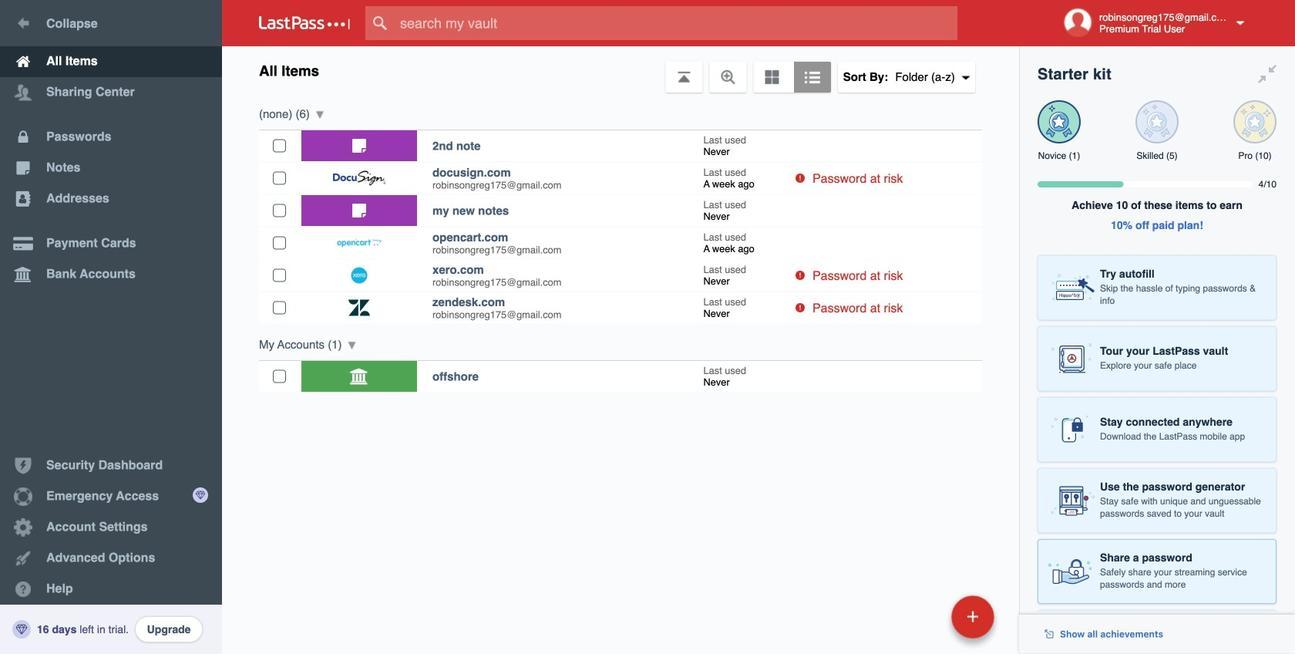 Task type: describe. For each thing, give the bounding box(es) containing it.
Search search field
[[366, 6, 982, 40]]

new item element
[[846, 595, 1000, 639]]

search my vault text field
[[366, 6, 982, 40]]

lastpass image
[[259, 16, 350, 30]]

main navigation navigation
[[0, 0, 222, 654]]

vault options navigation
[[222, 46, 1020, 93]]



Task type: vqa. For each thing, say whether or not it's contained in the screenshot.
New Item navigation
yes



Task type: locate. For each thing, give the bounding box(es) containing it.
new item navigation
[[846, 591, 1004, 654]]



